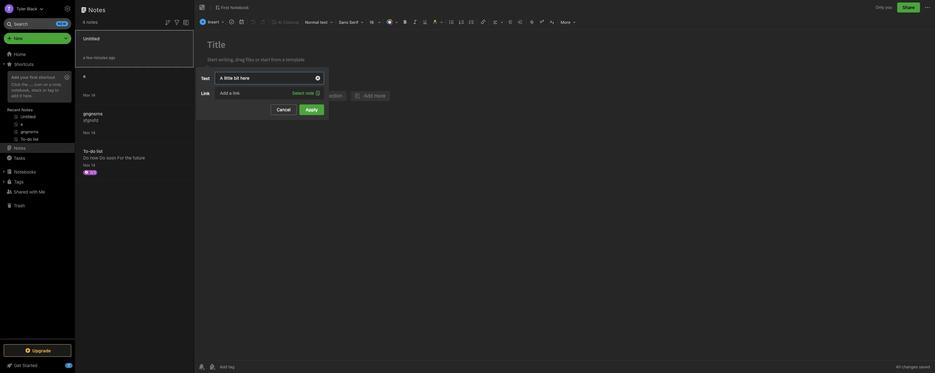 Task type: vqa. For each thing, say whether or not it's contained in the screenshot.
'Dec' to the bottom
no



Task type: locate. For each thing, give the bounding box(es) containing it.
list
[[97, 148, 103, 154]]

Add tag field
[[219, 364, 266, 370]]

do
[[83, 155, 89, 160], [100, 155, 105, 160]]

notebook,
[[11, 88, 30, 93]]

do down list
[[100, 155, 105, 160]]

1 vertical spatial a
[[49, 82, 51, 87]]

new search field
[[8, 18, 68, 29]]

all changes saved
[[897, 364, 931, 369]]

Account field
[[0, 3, 44, 15]]

1 vertical spatial nov 14
[[83, 130, 95, 135]]

4 notes
[[83, 19, 98, 25]]

1 vertical spatial the
[[125, 155, 132, 160]]

Add filters field
[[173, 18, 181, 26]]

1 horizontal spatial do
[[100, 155, 105, 160]]

soon
[[106, 155, 116, 160]]

nov 14 up the gngnsrns
[[83, 93, 95, 97]]

do down the to-
[[83, 155, 89, 160]]

1 vertical spatial nov
[[83, 130, 90, 135]]

tree containing home
[[0, 49, 75, 339]]

shortcuts
[[14, 61, 34, 67]]

shared with me link
[[0, 187, 75, 197]]

0 vertical spatial 14
[[91, 93, 95, 97]]

0 vertical spatial the
[[22, 82, 28, 87]]

notes
[[87, 19, 98, 25]]

14
[[91, 93, 95, 97], [91, 130, 95, 135], [91, 163, 95, 167]]

2 nov 14 from the top
[[83, 130, 95, 135]]

Highlight field
[[430, 18, 445, 27]]

e
[[83, 73, 86, 79]]

a
[[83, 55, 85, 60], [49, 82, 51, 87]]

upgrade
[[32, 348, 51, 353]]

nov 14
[[83, 93, 95, 97], [83, 130, 95, 135], [83, 163, 95, 167]]

you
[[886, 5, 893, 10]]

sans serif
[[339, 20, 359, 25]]

icon
[[34, 82, 42, 87]]

0 horizontal spatial do
[[83, 155, 89, 160]]

14 up 0/3
[[91, 163, 95, 167]]

all
[[897, 364, 901, 369]]

ago
[[109, 55, 115, 60]]

first notebook button
[[213, 3, 251, 12]]

0 vertical spatial a
[[83, 55, 85, 60]]

future
[[133, 155, 145, 160]]

notes right recent
[[22, 107, 33, 112]]

the right for
[[125, 155, 132, 160]]

click
[[11, 82, 21, 87]]

0 horizontal spatial the
[[22, 82, 28, 87]]

strikethrough image
[[528, 18, 537, 26]]

group inside 'tree'
[[0, 69, 75, 145]]

tasks
[[14, 155, 25, 161]]

icon on a note, notebook, stack or tag to add it here.
[[11, 82, 62, 98]]

more actions image
[[925, 4, 932, 11]]

0 vertical spatial nov 14
[[83, 93, 95, 97]]

nov 14 up 0/3
[[83, 163, 95, 167]]

upgrade button
[[4, 344, 71, 357]]

text
[[320, 20, 328, 25]]

a right on
[[49, 82, 51, 87]]

14 down 'sfgnsfd'
[[91, 130, 95, 135]]

0 horizontal spatial a
[[49, 82, 51, 87]]

2 vertical spatial nov 14
[[83, 163, 95, 167]]

notes up notes on the top left of the page
[[89, 6, 106, 13]]

outdent image
[[516, 18, 525, 26]]

add tag image
[[209, 363, 216, 371]]

2 vertical spatial nov
[[83, 163, 90, 167]]

nov up 0/3
[[83, 163, 90, 167]]

2 vertical spatial 14
[[91, 163, 95, 167]]

Insert field
[[198, 18, 226, 26]]

1 vertical spatial 14
[[91, 130, 95, 135]]

started
[[22, 363, 37, 368]]

normal text
[[305, 20, 328, 25]]

notebook
[[231, 5, 249, 10]]

task image
[[227, 18, 236, 26]]

trash link
[[0, 200, 75, 210]]

indent image
[[506, 18, 515, 26]]

1 horizontal spatial a
[[83, 55, 85, 60]]

changes
[[903, 364, 919, 369]]

notes
[[89, 6, 106, 13], [22, 107, 33, 112], [14, 145, 26, 151]]

tags button
[[0, 177, 75, 187]]

normal
[[305, 20, 319, 25]]

More field
[[559, 18, 578, 27]]

nov down 'sfgnsfd'
[[83, 130, 90, 135]]

a few minutes ago
[[83, 55, 115, 60]]

saved
[[920, 364, 931, 369]]

to-do list do now do soon for the future
[[83, 148, 145, 160]]

nov 14 down 'sfgnsfd'
[[83, 130, 95, 135]]

bulleted list image
[[448, 18, 456, 26]]

add your first shortcut
[[11, 75, 55, 80]]

home link
[[0, 49, 75, 59]]

0 vertical spatial nov
[[83, 93, 90, 97]]

nov down the e
[[83, 93, 90, 97]]

expand note image
[[199, 4, 206, 11]]

a inside icon on a note, notebook, stack or tag to add it here.
[[49, 82, 51, 87]]

minutes
[[94, 55, 108, 60]]

the
[[22, 82, 28, 87], [125, 155, 132, 160]]

get started
[[14, 363, 37, 368]]

Help and Learning task checklist field
[[0, 361, 75, 371]]

to
[[55, 88, 59, 93]]

the left ...
[[22, 82, 28, 87]]

group containing add your first shortcut
[[0, 69, 75, 145]]

notes up tasks
[[14, 145, 26, 151]]

note window element
[[194, 0, 936, 373]]

new
[[14, 36, 23, 41]]

your
[[20, 75, 29, 80]]

new button
[[4, 33, 71, 44]]

or
[[43, 88, 47, 93]]

nov
[[83, 93, 90, 97], [83, 130, 90, 135], [83, 163, 90, 167]]

shortcut
[[39, 75, 55, 80]]

settings image
[[64, 5, 71, 13]]

14 up the gngnsrns
[[91, 93, 95, 97]]

group
[[0, 69, 75, 145]]

tree
[[0, 49, 75, 339]]

shared with me
[[14, 189, 45, 194]]

add filters image
[[173, 19, 181, 26]]

checklist image
[[468, 18, 476, 26]]

click the ...
[[11, 82, 33, 87]]

a left few
[[83, 55, 85, 60]]

1 horizontal spatial the
[[125, 155, 132, 160]]

4
[[83, 19, 85, 25]]

insert link image
[[479, 18, 488, 26]]

first notebook
[[221, 5, 249, 10]]

home
[[14, 51, 26, 57]]

sans
[[339, 20, 349, 25]]

add a reminder image
[[198, 363, 205, 371]]



Task type: describe. For each thing, give the bounding box(es) containing it.
numbered list image
[[458, 18, 466, 26]]

serif
[[350, 20, 359, 25]]

subscript image
[[548, 18, 557, 26]]

now
[[90, 155, 98, 160]]

it
[[20, 93, 22, 98]]

More actions field
[[925, 3, 932, 13]]

1 do from the left
[[83, 155, 89, 160]]

do
[[90, 148, 95, 154]]

me
[[39, 189, 45, 194]]

share
[[903, 5, 916, 10]]

1 14 from the top
[[91, 93, 95, 97]]

notes link
[[0, 143, 75, 153]]

click to collapse image
[[73, 362, 77, 369]]

gngnsrns
[[83, 111, 103, 116]]

View options field
[[181, 18, 190, 26]]

0 vertical spatial notes
[[89, 6, 106, 13]]

note,
[[52, 82, 62, 87]]

expand notebooks image
[[2, 169, 7, 174]]

new
[[58, 22, 66, 26]]

Search text field
[[8, 18, 67, 29]]

shortcuts button
[[0, 59, 75, 69]]

stack
[[31, 88, 42, 93]]

tag
[[48, 88, 54, 93]]

only you
[[876, 5, 893, 10]]

tags
[[14, 179, 24, 184]]

to-
[[83, 148, 90, 154]]

black
[[27, 6, 37, 11]]

1 nov 14 from the top
[[83, 93, 95, 97]]

tasks button
[[0, 153, 75, 163]]

share button
[[898, 3, 921, 13]]

7
[[68, 363, 70, 368]]

Heading level field
[[303, 18, 335, 27]]

2 vertical spatial notes
[[14, 145, 26, 151]]

sfgnsfd
[[83, 117, 98, 123]]

Font size field
[[367, 18, 383, 27]]

notebooks
[[14, 169, 36, 174]]

bold image
[[401, 18, 410, 26]]

here.
[[23, 93, 33, 98]]

first
[[30, 75, 38, 80]]

with
[[29, 189, 38, 194]]

few
[[86, 55, 93, 60]]

more
[[561, 20, 571, 25]]

Font color field
[[385, 18, 400, 27]]

1 nov from the top
[[83, 93, 90, 97]]

3 14 from the top
[[91, 163, 95, 167]]

tyler
[[17, 6, 26, 11]]

2 do from the left
[[100, 155, 105, 160]]

add
[[11, 93, 18, 98]]

0/3
[[90, 170, 96, 175]]

2 nov from the top
[[83, 130, 90, 135]]

only
[[876, 5, 885, 10]]

Font family field
[[337, 18, 366, 27]]

insert
[[208, 19, 219, 24]]

underline image
[[421, 18, 430, 26]]

3 nov from the top
[[83, 163, 90, 167]]

add
[[11, 75, 19, 80]]

calendar event image
[[237, 18, 246, 26]]

Note Editor text field
[[194, 30, 936, 360]]

notebooks link
[[0, 167, 75, 177]]

italic image
[[411, 18, 420, 26]]

the inside the to-do list do now do soon for the future
[[125, 155, 132, 160]]

Alignment field
[[490, 18, 506, 27]]

recent notes
[[7, 107, 33, 112]]

for
[[117, 155, 124, 160]]

Sort options field
[[164, 18, 172, 26]]

shared
[[14, 189, 28, 194]]

expand tags image
[[2, 179, 7, 184]]

on
[[43, 82, 48, 87]]

...
[[29, 82, 33, 87]]

recent
[[7, 107, 20, 112]]

superscript image
[[538, 18, 547, 26]]

untitled
[[83, 36, 100, 41]]

2 14 from the top
[[91, 130, 95, 135]]

3 nov 14 from the top
[[83, 163, 95, 167]]

1 vertical spatial notes
[[22, 107, 33, 112]]

trash
[[14, 203, 25, 208]]

get
[[14, 363, 21, 368]]

tyler black
[[17, 6, 37, 11]]

first
[[221, 5, 229, 10]]

16
[[370, 20, 374, 25]]



